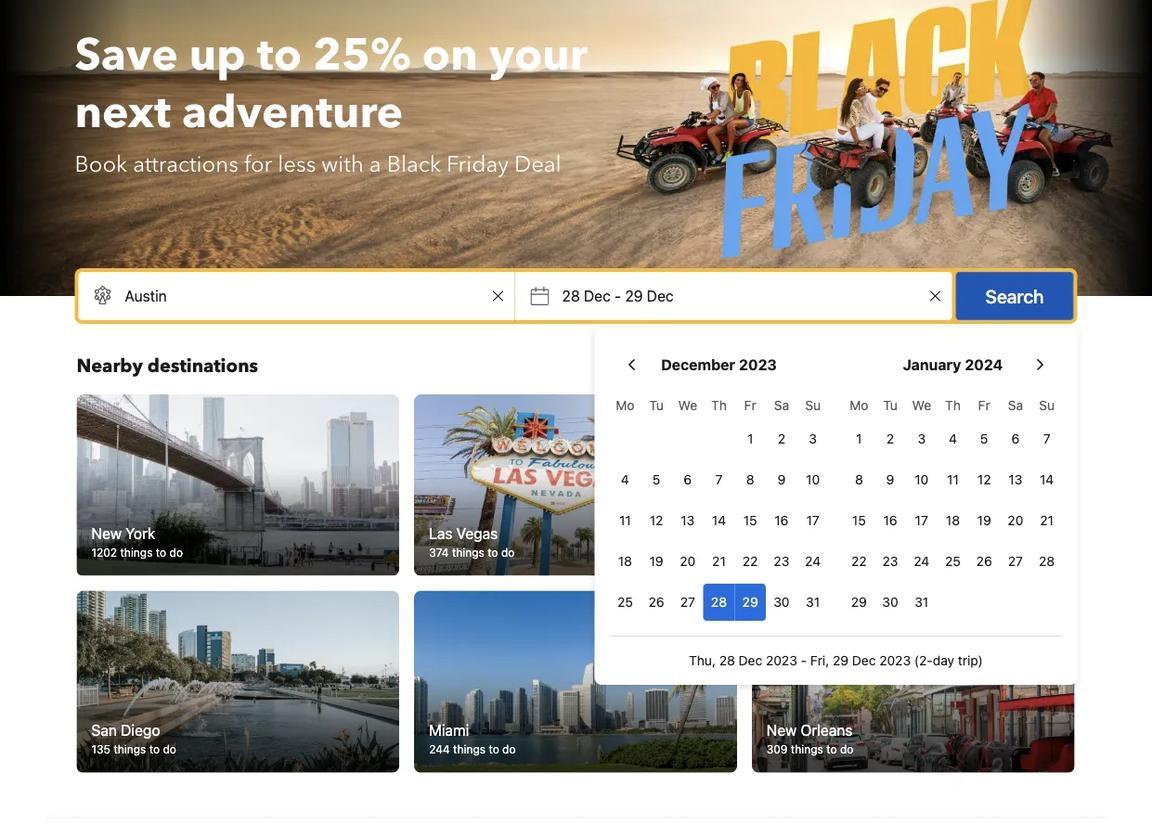 Task type: describe. For each thing, give the bounding box(es) containing it.
9 December 2023 checkbox
[[766, 462, 798, 499]]

we for december
[[678, 398, 698, 413]]

your
[[489, 25, 588, 86]]

17 for 17 option
[[807, 513, 820, 528]]

19 December 2023 checkbox
[[641, 543, 672, 580]]

9 for 9 option
[[887, 472, 895, 488]]

24 December 2023 checkbox
[[798, 543, 829, 580]]

friday
[[447, 149, 509, 180]]

13 for '13 december 2023' option
[[681, 513, 695, 528]]

25 January 2024 checkbox
[[938, 543, 969, 580]]

8 for the '8 december 2023' option
[[747, 472, 755, 488]]

27 January 2024 checkbox
[[1000, 543, 1032, 580]]

1202
[[91, 547, 117, 560]]

6 December 2023 checkbox
[[672, 462, 704, 499]]

21 January 2024 checkbox
[[1032, 502, 1063, 540]]

2023 left (2-
[[880, 653, 911, 669]]

117
[[767, 547, 784, 560]]

new york 1202 things to do
[[91, 525, 183, 560]]

december 2023
[[661, 356, 777, 374]]

12 December 2023 checkbox
[[641, 502, 672, 540]]

27 for 27 checkbox
[[681, 595, 695, 610]]

to for new orleans
[[827, 743, 837, 756]]

mo for december
[[616, 398, 635, 413]]

san diego 135 things to do
[[91, 721, 176, 756]]

for
[[244, 149, 272, 180]]

on
[[422, 25, 478, 86]]

12 for 12 january 2024 checkbox
[[978, 472, 991, 488]]

24 for 24 december 2023 checkbox
[[805, 554, 821, 569]]

14 for the 14 option
[[1040, 472, 1054, 488]]

things inside miami 244 things to do
[[453, 743, 486, 756]]

14 January 2024 checkbox
[[1032, 462, 1063, 499]]

las
[[429, 525, 453, 543]]

3 January 2024 checkbox
[[906, 421, 938, 458]]

11 December 2023 checkbox
[[610, 502, 641, 540]]

10 for 10 option on the right bottom of page
[[806, 472, 820, 488]]

28 cell
[[704, 580, 735, 621]]

san
[[91, 721, 117, 739]]

january
[[903, 356, 962, 374]]

su for 2023
[[805, 398, 821, 413]]

san diego image
[[77, 591, 399, 773]]

trip)
[[958, 653, 983, 669]]

key west image
[[752, 395, 1075, 576]]

2024
[[965, 356, 1003, 374]]

miami
[[429, 721, 469, 739]]

20 for 20 option
[[1008, 513, 1024, 528]]

day
[[933, 653, 955, 669]]

things for new york
[[120, 547, 153, 560]]

27 December 2023 checkbox
[[672, 584, 704, 621]]

17 December 2023 checkbox
[[798, 502, 829, 540]]

7 January 2024 checkbox
[[1032, 421, 1063, 458]]

29 January 2024 checkbox
[[844, 584, 875, 621]]

8 for 8 january 2024 option
[[855, 472, 864, 488]]

11 January 2024 checkbox
[[938, 462, 969, 499]]

0 horizontal spatial 18
[[618, 554, 632, 569]]

25 for 25 "option"
[[946, 554, 961, 569]]

18 December 2023 checkbox
[[610, 543, 641, 580]]

13 January 2024 checkbox
[[1000, 462, 1032, 499]]

15 for 15 option
[[853, 513, 866, 528]]

miami 244 things to do
[[429, 721, 516, 756]]

309
[[767, 743, 788, 756]]

save
[[75, 25, 178, 86]]

thu,
[[689, 653, 716, 669]]

11 for "11" checkbox
[[947, 472, 959, 488]]

16 January 2024 checkbox
[[875, 502, 906, 540]]

10 December 2023 checkbox
[[798, 462, 829, 499]]

do inside miami 244 things to do
[[503, 743, 516, 756]]

search button
[[956, 272, 1074, 320]]

new york image
[[77, 395, 399, 576]]

28 dec - 29 dec
[[562, 287, 674, 305]]

23 January 2024 checkbox
[[875, 543, 906, 580]]

adventure
[[182, 83, 403, 143]]

5 January 2024 checkbox
[[969, 421, 1000, 458]]

28 January 2024 checkbox
[[1032, 543, 1063, 580]]

do for new orleans
[[840, 743, 854, 756]]

to for key west
[[822, 547, 833, 560]]

31 for 31 checkbox
[[806, 595, 820, 610]]

(2-
[[915, 653, 933, 669]]

book
[[75, 149, 128, 180]]

16 for 16 january 2024 option
[[884, 513, 898, 528]]

20 for "20" option at the bottom right of page
[[680, 554, 696, 569]]

tu for january
[[883, 398, 898, 413]]

13 for 13 january 2024 option
[[1009, 472, 1023, 488]]

to for las vegas
[[488, 547, 498, 560]]

25 December 2023 checkbox
[[610, 584, 641, 621]]

do for las vegas
[[502, 547, 515, 560]]

2 January 2024 checkbox
[[875, 421, 906, 458]]

miami image
[[414, 591, 737, 773]]

things for key west
[[787, 547, 819, 560]]

23 for 23 option
[[883, 554, 899, 569]]

2 for december 2023
[[778, 431, 786, 447]]

las vegas 374 things to do
[[429, 525, 515, 560]]

1 horizontal spatial 18
[[946, 513, 960, 528]]

su for 2024
[[1040, 398, 1055, 413]]

new orleans 309 things to do
[[767, 721, 854, 756]]

less
[[278, 149, 316, 180]]

4 January 2024 checkbox
[[938, 421, 969, 458]]

grid for january
[[844, 387, 1063, 621]]

28 inside checkbox
[[711, 595, 727, 610]]

mo for january
[[850, 398, 869, 413]]

1 January 2024 checkbox
[[844, 421, 875, 458]]

2 December 2023 checkbox
[[766, 421, 798, 458]]

30 December 2023 checkbox
[[766, 584, 798, 621]]

las vegas image
[[414, 395, 737, 576]]

do for san diego
[[163, 743, 176, 756]]

deal
[[515, 149, 562, 180]]

28 December 2023 checkbox
[[704, 584, 735, 621]]

0 horizontal spatial -
[[615, 287, 621, 305]]

1 for december
[[748, 431, 754, 447]]

25 for "25 december 2023" checkbox
[[618, 595, 633, 610]]

new orleans image
[[752, 591, 1075, 773]]

black
[[387, 149, 441, 180]]

nearby destinations
[[77, 354, 258, 379]]

22 for '22 january 2024' option at the bottom right
[[852, 554, 867, 569]]

diego
[[121, 721, 160, 739]]



Task type: vqa. For each thing, say whether or not it's contained in the screenshot.


Task type: locate. For each thing, give the bounding box(es) containing it.
0 horizontal spatial 10
[[806, 472, 820, 488]]

20 right 19 checkbox
[[680, 554, 696, 569]]

fr
[[745, 398, 757, 413], [979, 398, 991, 413]]

to down orleans
[[827, 743, 837, 756]]

9 for 9 option at the bottom right
[[778, 472, 786, 488]]

3 December 2023 checkbox
[[798, 421, 829, 458]]

0 horizontal spatial 12
[[650, 513, 664, 528]]

1 left 2 january 2024 "checkbox"
[[856, 431, 862, 447]]

save up to 25% on your next adventure book attractions for less with a black friday deal
[[75, 25, 588, 180]]

1 grid from the left
[[610, 387, 829, 621]]

attractions
[[133, 149, 239, 180]]

0 horizontal spatial 14
[[712, 513, 726, 528]]

1 inside checkbox
[[856, 431, 862, 447]]

1 vertical spatial -
[[801, 653, 807, 669]]

1 su from the left
[[805, 398, 821, 413]]

2023
[[739, 356, 777, 374], [766, 653, 798, 669], [880, 653, 911, 669]]

december
[[661, 356, 736, 374]]

0 horizontal spatial 26
[[649, 595, 665, 610]]

29 inside 29 checkbox
[[852, 595, 867, 610]]

17 January 2024 checkbox
[[906, 502, 938, 540]]

27 right 26 january 2024 option
[[1008, 554, 1023, 569]]

do inside "san diego 135 things to do"
[[163, 743, 176, 756]]

to inside las vegas 374 things to do
[[488, 547, 498, 560]]

0 vertical spatial 21
[[1041, 513, 1054, 528]]

things for new orleans
[[791, 743, 824, 756]]

1 horizontal spatial 22
[[852, 554, 867, 569]]

grid for december
[[610, 387, 829, 621]]

5 for 5 december 2023 option
[[653, 472, 661, 488]]

26 January 2024 checkbox
[[969, 543, 1000, 580]]

5
[[981, 431, 989, 447], [653, 472, 661, 488]]

to inside key west 117 things to do
[[822, 547, 833, 560]]

10 January 2024 checkbox
[[906, 462, 938, 499]]

1 inside option
[[748, 431, 754, 447]]

9 January 2024 checkbox
[[875, 462, 906, 499]]

1 horizontal spatial 12
[[978, 472, 991, 488]]

fr up 1 december 2023 option
[[745, 398, 757, 413]]

4 December 2023 checkbox
[[610, 462, 641, 499]]

to down west
[[822, 547, 833, 560]]

18
[[946, 513, 960, 528], [618, 554, 632, 569]]

8 left 9 option
[[855, 472, 864, 488]]

1
[[748, 431, 754, 447], [856, 431, 862, 447]]

30 inside option
[[774, 595, 790, 610]]

8 January 2024 checkbox
[[844, 462, 875, 499]]

6 for 6 january 2024 option
[[1012, 431, 1020, 447]]

15 December 2023 checkbox
[[735, 502, 766, 540]]

21 for '21' option
[[713, 554, 726, 569]]

do
[[170, 547, 183, 560], [502, 547, 515, 560], [836, 547, 850, 560], [163, 743, 176, 756], [503, 743, 516, 756], [840, 743, 854, 756]]

12 right the 11 option
[[650, 513, 664, 528]]

15 inside option
[[853, 513, 866, 528]]

1 horizontal spatial fr
[[979, 398, 991, 413]]

7 December 2023 checkbox
[[704, 462, 735, 499]]

11 inside option
[[619, 513, 631, 528]]

2 24 from the left
[[914, 554, 930, 569]]

th
[[712, 398, 727, 413], [946, 398, 961, 413]]

1 vertical spatial 20
[[680, 554, 696, 569]]

sa up 6 january 2024 option
[[1008, 398, 1024, 413]]

20 right 19 january 2024 checkbox
[[1008, 513, 1024, 528]]

2 left 3 january 2024 checkbox
[[887, 431, 895, 447]]

2
[[778, 431, 786, 447], [887, 431, 895, 447]]

with
[[322, 149, 364, 180]]

374
[[429, 547, 449, 560]]

1 10 from the left
[[806, 472, 820, 488]]

1 vertical spatial 25
[[618, 595, 633, 610]]

11 left 12 december 2023 checkbox
[[619, 513, 631, 528]]

do inside las vegas 374 things to do
[[502, 547, 515, 560]]

26 for 26 checkbox
[[649, 595, 665, 610]]

1 horizontal spatial 24
[[914, 554, 930, 569]]

0 horizontal spatial su
[[805, 398, 821, 413]]

19 for 19 january 2024 checkbox
[[978, 513, 992, 528]]

things inside "new york 1202 things to do"
[[120, 547, 153, 560]]

19
[[978, 513, 992, 528], [650, 554, 664, 569]]

1 9 from the left
[[778, 472, 786, 488]]

28 inside option
[[1039, 554, 1055, 569]]

8 right 7 december 2023 checkbox
[[747, 472, 755, 488]]

destinations
[[148, 354, 258, 379]]

244
[[429, 743, 450, 756]]

9
[[778, 472, 786, 488], [887, 472, 895, 488]]

3 for december 2023
[[809, 431, 817, 447]]

22 January 2024 checkbox
[[844, 543, 875, 580]]

1 3 from the left
[[809, 431, 817, 447]]

5 December 2023 checkbox
[[641, 462, 672, 499]]

135
[[91, 743, 111, 756]]

17 right 16 january 2024 option
[[915, 513, 929, 528]]

2 inside 2 january 2024 "checkbox"
[[887, 431, 895, 447]]

30 for 30 option
[[774, 595, 790, 610]]

26 December 2023 checkbox
[[641, 584, 672, 621]]

10 for 10 january 2024 checkbox
[[915, 472, 929, 488]]

1 horizontal spatial 30
[[883, 595, 899, 610]]

23 down key
[[774, 554, 790, 569]]

1 horizontal spatial 3
[[918, 431, 926, 447]]

1 horizontal spatial 14
[[1040, 472, 1054, 488]]

1 30 from the left
[[774, 595, 790, 610]]

dec
[[584, 287, 611, 305], [647, 287, 674, 305], [739, 653, 763, 669], [853, 653, 876, 669]]

2 17 from the left
[[915, 513, 929, 528]]

4 right 3 january 2024 checkbox
[[949, 431, 957, 447]]

1 vertical spatial 18
[[618, 554, 632, 569]]

2 fr from the left
[[979, 398, 991, 413]]

14 right 13 january 2024 option
[[1040, 472, 1054, 488]]

we up 3 january 2024 checkbox
[[913, 398, 932, 413]]

3 right 2 december 2023 checkbox
[[809, 431, 817, 447]]

8
[[747, 472, 755, 488], [855, 472, 864, 488]]

to down vegas
[[488, 547, 498, 560]]

0 horizontal spatial 15
[[744, 513, 758, 528]]

new for new york
[[91, 525, 122, 543]]

0 horizontal spatial 21
[[713, 554, 726, 569]]

15 right 14 option
[[744, 513, 758, 528]]

to for new york
[[156, 547, 166, 560]]

1 horizontal spatial th
[[946, 398, 961, 413]]

su
[[805, 398, 821, 413], [1040, 398, 1055, 413]]

0 horizontal spatial 11
[[619, 513, 631, 528]]

key west 117 things to do
[[767, 525, 850, 560]]

fr for 2024
[[979, 398, 991, 413]]

18 left 19 checkbox
[[618, 554, 632, 569]]

0 horizontal spatial 1
[[748, 431, 754, 447]]

2 grid from the left
[[844, 387, 1063, 621]]

1 horizontal spatial 20
[[1008, 513, 1024, 528]]

tu
[[649, 398, 664, 413], [883, 398, 898, 413]]

to right 244
[[489, 743, 499, 756]]

7 left the '8 december 2023' option
[[716, 472, 723, 488]]

26 inside checkbox
[[649, 595, 665, 610]]

1 vertical spatial 12
[[650, 513, 664, 528]]

1 we from the left
[[678, 398, 698, 413]]

29
[[625, 287, 643, 305], [743, 595, 759, 610], [852, 595, 867, 610], [833, 653, 849, 669]]

1 31 from the left
[[806, 595, 820, 610]]

6 right 5 december 2023 option
[[684, 472, 692, 488]]

su up 7 option
[[1040, 398, 1055, 413]]

1 horizontal spatial 10
[[915, 472, 929, 488]]

25 left 26 january 2024 option
[[946, 554, 961, 569]]

12 inside checkbox
[[650, 513, 664, 528]]

new for new orleans
[[767, 721, 797, 739]]

0 vertical spatial -
[[615, 287, 621, 305]]

17 inside option
[[915, 513, 929, 528]]

new
[[91, 525, 122, 543], [767, 721, 797, 739]]

0 horizontal spatial mo
[[616, 398, 635, 413]]

30 inside "option"
[[883, 595, 899, 610]]

1 horizontal spatial 23
[[883, 554, 899, 569]]

1 horizontal spatial 5
[[981, 431, 989, 447]]

we down december
[[678, 398, 698, 413]]

0 horizontal spatial 23
[[774, 554, 790, 569]]

1 vertical spatial 7
[[716, 472, 723, 488]]

31 December 2023 checkbox
[[798, 584, 829, 621]]

-
[[615, 287, 621, 305], [801, 653, 807, 669]]

7 inside 7 option
[[1044, 431, 1051, 447]]

2 tu from the left
[[883, 398, 898, 413]]

2 su from the left
[[1040, 398, 1055, 413]]

21 inside checkbox
[[1041, 513, 1054, 528]]

1 22 from the left
[[743, 554, 758, 569]]

0 horizontal spatial 30
[[774, 595, 790, 610]]

0 vertical spatial 13
[[1009, 472, 1023, 488]]

2 2 from the left
[[887, 431, 895, 447]]

26 right "25 december 2023" checkbox
[[649, 595, 665, 610]]

1 horizontal spatial 15
[[853, 513, 866, 528]]

31 right 30 option
[[806, 595, 820, 610]]

mo up 1 checkbox
[[850, 398, 869, 413]]

0 vertical spatial 7
[[1044, 431, 1051, 447]]

1 horizontal spatial we
[[913, 398, 932, 413]]

a
[[370, 149, 381, 180]]

Where are you going? search field
[[78, 272, 515, 320]]

1 vertical spatial 4
[[621, 472, 630, 488]]

0 horizontal spatial 22
[[743, 554, 758, 569]]

2 mo from the left
[[850, 398, 869, 413]]

0 horizontal spatial th
[[712, 398, 727, 413]]

25 inside checkbox
[[618, 595, 633, 610]]

24 inside "24 january 2024" checkbox
[[914, 554, 930, 569]]

1 vertical spatial 5
[[653, 472, 661, 488]]

1 mo from the left
[[616, 398, 635, 413]]

1 vertical spatial 19
[[650, 554, 664, 569]]

14 December 2023 checkbox
[[704, 502, 735, 540]]

2 th from the left
[[946, 398, 961, 413]]

do right 24 december 2023 checkbox
[[836, 547, 850, 560]]

7 for 7 december 2023 checkbox
[[716, 472, 723, 488]]

23
[[774, 554, 790, 569], [883, 554, 899, 569]]

1 vertical spatial 27
[[681, 595, 695, 610]]

26 right 25 "option"
[[977, 554, 993, 569]]

vegas
[[457, 525, 498, 543]]

0 horizontal spatial we
[[678, 398, 698, 413]]

22 left 23 option
[[852, 554, 867, 569]]

24 for "24 january 2024" checkbox
[[914, 554, 930, 569]]

2 1 from the left
[[856, 431, 862, 447]]

th for december
[[712, 398, 727, 413]]

new inside new orleans 309 things to do
[[767, 721, 797, 739]]

16 December 2023 checkbox
[[766, 502, 798, 540]]

1 horizontal spatial 17
[[915, 513, 929, 528]]

su up 3 december 2023 checkbox
[[805, 398, 821, 413]]

27 inside checkbox
[[681, 595, 695, 610]]

sa for 2023
[[774, 398, 790, 413]]

6 inside option
[[1012, 431, 1020, 447]]

11 for the 11 option
[[619, 513, 631, 528]]

6 January 2024 checkbox
[[1000, 421, 1032, 458]]

1 horizontal spatial 4
[[949, 431, 957, 447]]

fri,
[[811, 653, 830, 669]]

to down diego
[[149, 743, 160, 756]]

1 1 from the left
[[748, 431, 754, 447]]

1 horizontal spatial 21
[[1041, 513, 1054, 528]]

21 left '22 december 2023' checkbox in the bottom of the page
[[713, 554, 726, 569]]

5 inside checkbox
[[981, 431, 989, 447]]

0 horizontal spatial tu
[[649, 398, 664, 413]]

16
[[775, 513, 789, 528], [884, 513, 898, 528]]

0 horizontal spatial 9
[[778, 472, 786, 488]]

19 January 2024 checkbox
[[969, 502, 1000, 540]]

search
[[986, 285, 1044, 307]]

january 2024
[[903, 356, 1003, 374]]

things down diego
[[114, 743, 146, 756]]

do inside new orleans 309 things to do
[[840, 743, 854, 756]]

9 right 8 january 2024 option
[[887, 472, 895, 488]]

1 horizontal spatial mo
[[850, 398, 869, 413]]

21 inside option
[[713, 554, 726, 569]]

0 horizontal spatial 13
[[681, 513, 695, 528]]

key
[[767, 525, 792, 543]]

30 for '30 january 2024' "option"
[[883, 595, 899, 610]]

2 for january 2024
[[887, 431, 895, 447]]

new up 309
[[767, 721, 797, 739]]

6 right 5 january 2024 checkbox
[[1012, 431, 1020, 447]]

1 horizontal spatial -
[[801, 653, 807, 669]]

1 15 from the left
[[744, 513, 758, 528]]

2 9 from the left
[[887, 472, 895, 488]]

23 right '22 january 2024' option at the bottom right
[[883, 554, 899, 569]]

18 January 2024 checkbox
[[938, 502, 969, 540]]

1 24 from the left
[[805, 554, 821, 569]]

15 for 15 december 2023 checkbox
[[744, 513, 758, 528]]

to inside "san diego 135 things to do"
[[149, 743, 160, 756]]

11
[[947, 472, 959, 488], [619, 513, 631, 528]]

0 vertical spatial 6
[[1012, 431, 1020, 447]]

30 right 29 december 2023 checkbox
[[774, 595, 790, 610]]

30 January 2024 checkbox
[[875, 584, 906, 621]]

things for las vegas
[[452, 547, 485, 560]]

do down orleans
[[840, 743, 854, 756]]

10 right 9 option
[[915, 472, 929, 488]]

30 right 29 checkbox
[[883, 595, 899, 610]]

5 inside option
[[653, 472, 661, 488]]

1 vertical spatial 26
[[649, 595, 665, 610]]

14 for 14 option
[[712, 513, 726, 528]]

14 right '13 december 2023' option
[[712, 513, 726, 528]]

2 3 from the left
[[918, 431, 926, 447]]

new up 1202
[[91, 525, 122, 543]]

12 January 2024 checkbox
[[969, 462, 1000, 499]]

21
[[1041, 513, 1054, 528], [713, 554, 726, 569]]

2023 left fri,
[[766, 653, 798, 669]]

22 December 2023 checkbox
[[735, 543, 766, 580]]

12 for 12 december 2023 checkbox
[[650, 513, 664, 528]]

tu down december
[[649, 398, 664, 413]]

13 right 12 december 2023 checkbox
[[681, 513, 695, 528]]

th up 4 option
[[946, 398, 961, 413]]

11 inside checkbox
[[947, 472, 959, 488]]

26 for 26 january 2024 option
[[977, 554, 993, 569]]

1 horizontal spatial 16
[[884, 513, 898, 528]]

6 inside checkbox
[[684, 472, 692, 488]]

0 horizontal spatial 17
[[807, 513, 820, 528]]

2 we from the left
[[913, 398, 932, 413]]

10 right 9 option at the bottom right
[[806, 472, 820, 488]]

things down vegas
[[452, 547, 485, 560]]

1 horizontal spatial 31
[[915, 595, 929, 610]]

2 10 from the left
[[915, 472, 929, 488]]

29 cell
[[735, 580, 766, 621]]

sa for 2024
[[1008, 398, 1024, 413]]

9 right the '8 december 2023' option
[[778, 472, 786, 488]]

10 inside 10 january 2024 checkbox
[[915, 472, 929, 488]]

7
[[1044, 431, 1051, 447], [716, 472, 723, 488]]

to right 1202
[[156, 547, 166, 560]]

23 December 2023 checkbox
[[766, 543, 798, 580]]

2 23 from the left
[[883, 554, 899, 569]]

0 horizontal spatial 5
[[653, 472, 661, 488]]

do for new york
[[170, 547, 183, 560]]

12 right "11" checkbox
[[978, 472, 991, 488]]

to inside miami 244 things to do
[[489, 743, 499, 756]]

10
[[806, 472, 820, 488], [915, 472, 929, 488]]

york
[[126, 525, 155, 543]]

2 15 from the left
[[853, 513, 866, 528]]

west
[[796, 525, 830, 543]]

sa
[[774, 398, 790, 413], [1008, 398, 1024, 413]]

0 vertical spatial 27
[[1008, 554, 1023, 569]]

orleans
[[801, 721, 853, 739]]

3 for january 2024
[[918, 431, 926, 447]]

1 horizontal spatial tu
[[883, 398, 898, 413]]

5 for 5 january 2024 checkbox
[[981, 431, 989, 447]]

27 right 26 checkbox
[[681, 595, 695, 610]]

30
[[774, 595, 790, 610], [883, 595, 899, 610]]

25
[[946, 554, 961, 569], [618, 595, 633, 610]]

tu for december
[[649, 398, 664, 413]]

1 tu from the left
[[649, 398, 664, 413]]

26
[[977, 554, 993, 569], [649, 595, 665, 610]]

th down december 2023
[[712, 398, 727, 413]]

1 horizontal spatial 6
[[1012, 431, 1020, 447]]

24 down west
[[805, 554, 821, 569]]

things down miami at the bottom left of page
[[453, 743, 486, 756]]

21 December 2023 checkbox
[[704, 543, 735, 580]]

0 vertical spatial 19
[[978, 513, 992, 528]]

21 for 21 january 2024 checkbox
[[1041, 513, 1054, 528]]

0 horizontal spatial grid
[[610, 387, 829, 621]]

1 horizontal spatial 13
[[1009, 472, 1023, 488]]

1 vertical spatial 6
[[684, 472, 692, 488]]

0 vertical spatial 12
[[978, 472, 991, 488]]

we for january
[[913, 398, 932, 413]]

0 vertical spatial 18
[[946, 513, 960, 528]]

1 vertical spatial 11
[[619, 513, 631, 528]]

17 right 16 option
[[807, 513, 820, 528]]

22 left 117
[[743, 554, 758, 569]]

0 horizontal spatial 31
[[806, 595, 820, 610]]

3 left 4 option
[[918, 431, 926, 447]]

fr up 5 january 2024 checkbox
[[979, 398, 991, 413]]

1 8 from the left
[[747, 472, 755, 488]]

2023 right december
[[739, 356, 777, 374]]

1 vertical spatial 13
[[681, 513, 695, 528]]

to inside save up to 25% on your next adventure book attractions for less with a black friday deal
[[257, 25, 302, 86]]

25%
[[313, 25, 411, 86]]

22 inside checkbox
[[743, 554, 758, 569]]

25 inside "option"
[[946, 554, 961, 569]]

2 inside 2 december 2023 checkbox
[[778, 431, 786, 447]]

25 left 26 checkbox
[[618, 595, 633, 610]]

14
[[1040, 472, 1054, 488], [712, 513, 726, 528]]

13 right 12 january 2024 checkbox
[[1009, 472, 1023, 488]]

do right 244
[[503, 743, 516, 756]]

things for san diego
[[114, 743, 146, 756]]

0 vertical spatial 20
[[1008, 513, 1024, 528]]

7 for 7 option
[[1044, 431, 1051, 447]]

grid
[[610, 387, 829, 621], [844, 387, 1063, 621]]

1 horizontal spatial 1
[[856, 431, 862, 447]]

1 horizontal spatial 25
[[946, 554, 961, 569]]

2 sa from the left
[[1008, 398, 1024, 413]]

0 horizontal spatial sa
[[774, 398, 790, 413]]

4 left 5 december 2023 option
[[621, 472, 630, 488]]

nearby
[[77, 354, 143, 379]]

2 22 from the left
[[852, 554, 867, 569]]

0 horizontal spatial new
[[91, 525, 122, 543]]

28
[[562, 287, 580, 305], [1039, 554, 1055, 569], [711, 595, 727, 610], [720, 653, 735, 669]]

0 horizontal spatial 25
[[618, 595, 633, 610]]

0 horizontal spatial 19
[[650, 554, 664, 569]]

15
[[744, 513, 758, 528], [853, 513, 866, 528]]

20
[[1008, 513, 1024, 528], [680, 554, 696, 569]]

1 December 2023 checkbox
[[735, 421, 766, 458]]

0 horizontal spatial 16
[[775, 513, 789, 528]]

do inside key west 117 things to do
[[836, 547, 850, 560]]

12
[[978, 472, 991, 488], [650, 513, 664, 528]]

0 vertical spatial 4
[[949, 431, 957, 447]]

11 right 10 january 2024 checkbox
[[947, 472, 959, 488]]

24 right 23 option
[[914, 554, 930, 569]]

to inside "new york 1202 things to do"
[[156, 547, 166, 560]]

26 inside option
[[977, 554, 993, 569]]

24 January 2024 checkbox
[[906, 543, 938, 580]]

things down york
[[120, 547, 153, 560]]

18 right 17 option
[[946, 513, 960, 528]]

3
[[809, 431, 817, 447], [918, 431, 926, 447]]

27 for 27 option
[[1008, 554, 1023, 569]]

do inside "new york 1202 things to do"
[[170, 547, 183, 560]]

to for san diego
[[149, 743, 160, 756]]

do for key west
[[836, 547, 850, 560]]

10 inside 10 option
[[806, 472, 820, 488]]

1 fr from the left
[[745, 398, 757, 413]]

15 inside checkbox
[[744, 513, 758, 528]]

27 inside option
[[1008, 554, 1023, 569]]

1 2 from the left
[[778, 431, 786, 447]]

1 23 from the left
[[774, 554, 790, 569]]

4 for 4 option
[[621, 472, 630, 488]]

16 for 16 option
[[775, 513, 789, 528]]

1 horizontal spatial grid
[[844, 387, 1063, 621]]

0 horizontal spatial 2
[[778, 431, 786, 447]]

0 horizontal spatial 24
[[805, 554, 821, 569]]

7 right 6 january 2024 option
[[1044, 431, 1051, 447]]

8 December 2023 checkbox
[[735, 462, 766, 499]]

1 horizontal spatial su
[[1040, 398, 1055, 413]]

6
[[1012, 431, 1020, 447], [684, 472, 692, 488]]

31 for "31 january 2024" checkbox
[[915, 595, 929, 610]]

13 December 2023 checkbox
[[672, 502, 704, 540]]

things inside new orleans 309 things to do
[[791, 743, 824, 756]]

2 16 from the left
[[884, 513, 898, 528]]

1 vertical spatial 21
[[713, 554, 726, 569]]

1 for january
[[856, 431, 862, 447]]

1 horizontal spatial 7
[[1044, 431, 1051, 447]]

15 left 16 january 2024 option
[[853, 513, 866, 528]]

1 17 from the left
[[807, 513, 820, 528]]

sa up 2 december 2023 checkbox
[[774, 398, 790, 413]]

8 inside option
[[855, 472, 864, 488]]

to inside new orleans 309 things to do
[[827, 743, 837, 756]]

0 horizontal spatial 3
[[809, 431, 817, 447]]

16 right 15 december 2023 checkbox
[[775, 513, 789, 528]]

22 for '22 december 2023' checkbox in the bottom of the page
[[743, 554, 758, 569]]

fr for 2023
[[745, 398, 757, 413]]

1 horizontal spatial 2
[[887, 431, 895, 447]]

27
[[1008, 554, 1023, 569], [681, 595, 695, 610]]

20 January 2024 checkbox
[[1000, 502, 1032, 540]]

4 inside option
[[621, 472, 630, 488]]

0 vertical spatial 25
[[946, 554, 961, 569]]

1 vertical spatial new
[[767, 721, 797, 739]]

29 inside 29 december 2023 checkbox
[[743, 595, 759, 610]]

things inside las vegas 374 things to do
[[452, 547, 485, 560]]

1 16 from the left
[[775, 513, 789, 528]]

22
[[743, 554, 758, 569], [852, 554, 867, 569]]

we
[[678, 398, 698, 413], [913, 398, 932, 413]]

29 December 2023 checkbox
[[735, 584, 766, 621]]

8 inside option
[[747, 472, 755, 488]]

new inside "new york 1202 things to do"
[[91, 525, 122, 543]]

19 for 19 checkbox
[[650, 554, 664, 569]]

21 right 20 option
[[1041, 513, 1054, 528]]

1 left 2 december 2023 checkbox
[[748, 431, 754, 447]]

0 horizontal spatial 8
[[747, 472, 755, 488]]

0 vertical spatial 11
[[947, 472, 959, 488]]

things
[[120, 547, 153, 560], [452, 547, 485, 560], [787, 547, 819, 560], [114, 743, 146, 756], [453, 743, 486, 756], [791, 743, 824, 756]]

31
[[806, 595, 820, 610], [915, 595, 929, 610]]

15 January 2024 checkbox
[[844, 502, 875, 540]]

31 January 2024 checkbox
[[906, 584, 938, 621]]

0 horizontal spatial 6
[[684, 472, 692, 488]]

1 horizontal spatial new
[[767, 721, 797, 739]]

things down orleans
[[791, 743, 824, 756]]

th for january
[[946, 398, 961, 413]]

2 31 from the left
[[915, 595, 929, 610]]

1 horizontal spatial 9
[[887, 472, 895, 488]]

2 right 1 december 2023 option
[[778, 431, 786, 447]]

next
[[75, 83, 171, 143]]

22 inside option
[[852, 554, 867, 569]]

2 8 from the left
[[855, 472, 864, 488]]

2 30 from the left
[[883, 595, 899, 610]]

do right 135
[[163, 743, 176, 756]]

tu up 2 january 2024 "checkbox"
[[883, 398, 898, 413]]

12 inside checkbox
[[978, 472, 991, 488]]

to right up
[[257, 25, 302, 86]]

things inside key west 117 things to do
[[787, 547, 819, 560]]

6 for 6 checkbox
[[684, 472, 692, 488]]

17
[[807, 513, 820, 528], [915, 513, 929, 528]]

23 for "23 december 2023" option
[[774, 554, 790, 569]]

things inside "san diego 135 things to do"
[[114, 743, 146, 756]]

0 vertical spatial 14
[[1040, 472, 1054, 488]]

1 th from the left
[[712, 398, 727, 413]]

do right 1202
[[170, 547, 183, 560]]

17 for 17 option
[[915, 513, 929, 528]]

0 vertical spatial 5
[[981, 431, 989, 447]]

thu, 28 dec 2023 - fri, 29 dec 2023 (2-day trip)
[[689, 653, 983, 669]]

4
[[949, 431, 957, 447], [621, 472, 630, 488]]

1 vertical spatial 14
[[712, 513, 726, 528]]

31 right '30 january 2024' "option"
[[915, 595, 929, 610]]

mo up 4 option
[[616, 398, 635, 413]]

1 sa from the left
[[774, 398, 790, 413]]

4 for 4 option
[[949, 431, 957, 447]]

things down west
[[787, 547, 819, 560]]

to
[[257, 25, 302, 86], [156, 547, 166, 560], [488, 547, 498, 560], [822, 547, 833, 560], [149, 743, 160, 756], [489, 743, 499, 756], [827, 743, 837, 756]]

up
[[189, 25, 246, 86]]

20 December 2023 checkbox
[[672, 543, 704, 580]]

13
[[1009, 472, 1023, 488], [681, 513, 695, 528]]

24 inside 24 december 2023 checkbox
[[805, 554, 821, 569]]

17 inside option
[[807, 513, 820, 528]]

7 inside 7 december 2023 checkbox
[[716, 472, 723, 488]]

do right '374' on the bottom left of page
[[502, 547, 515, 560]]

0 horizontal spatial 4
[[621, 472, 630, 488]]

4 inside option
[[949, 431, 957, 447]]

1 horizontal spatial 8
[[855, 472, 864, 488]]

16 right 15 option
[[884, 513, 898, 528]]

24
[[805, 554, 821, 569], [914, 554, 930, 569]]

mo
[[616, 398, 635, 413], [850, 398, 869, 413]]



